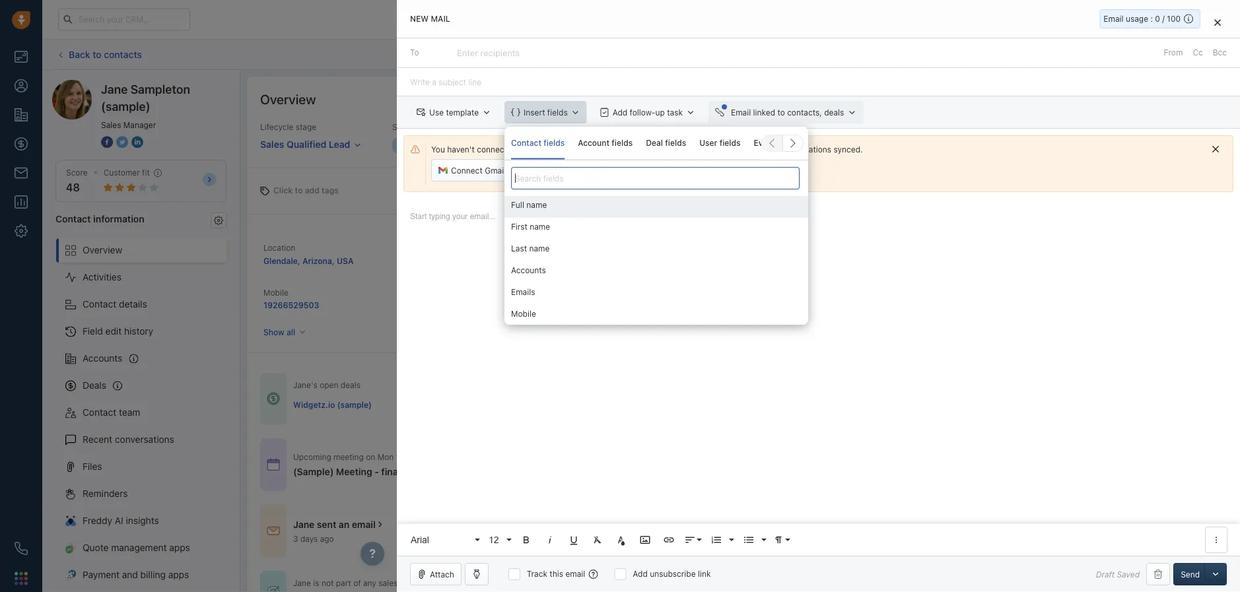 Task type: describe. For each thing, give the bounding box(es) containing it.
sales qualified lead
[[260, 139, 350, 150]]

now
[[714, 145, 729, 154]]

task
[[667, 108, 683, 117]]

from
[[447, 452, 465, 462]]

sales qualified lead link
[[260, 133, 362, 152]]

email usage : 0 / 100
[[1104, 14, 1181, 23]]

2 vertical spatial (sample)
[[337, 401, 372, 410]]

final
[[381, 467, 401, 478]]

unordered list image
[[743, 534, 755, 546]]

jane's open deals
[[293, 381, 361, 390]]

emails
[[511, 288, 535, 297]]

connect a different email button
[[519, 159, 640, 182]]

add
[[305, 186, 320, 195]]

deal
[[646, 138, 663, 148]]

sent
[[317, 519, 336, 530]]

this
[[550, 570, 563, 579]]

13
[[396, 452, 405, 462]]

wed
[[501, 452, 518, 462]]

janesampleton@gmail.com link
[[715, 254, 820, 267]]

event
[[754, 138, 776, 148]]

2 horizontal spatial connect
[[673, 145, 704, 154]]

fields for user fields
[[720, 138, 741, 148]]

customer
[[104, 168, 140, 177]]

ago
[[320, 534, 334, 544]]

synced.
[[834, 145, 863, 154]]

48 button
[[66, 181, 80, 194]]

status
[[392, 123, 416, 132]]

email image
[[1110, 14, 1119, 25]]

widgetz.io (sample)
[[293, 401, 372, 410]]

mng settings image
[[214, 216, 223, 225]]

contact team
[[83, 407, 140, 418]]

19266529503 link
[[264, 301, 319, 310]]

0
[[1156, 14, 1161, 23]]

(sample) for sampleton
[[101, 99, 150, 113]]

accounts widgetz.io (sample)
[[489, 242, 568, 265]]

0 horizontal spatial deals
[[341, 381, 361, 390]]

add for add unsubscribe link
[[633, 570, 648, 579]]

part
[[336, 579, 351, 588]]

0 vertical spatial overview
[[260, 91, 316, 107]]

fields for account fields
[[612, 138, 633, 148]]

account fields
[[578, 138, 633, 148]]

mobile for mobile
[[511, 310, 536, 319]]

add unsubscribe link
[[633, 570, 711, 579]]

to inside back to contacts link
[[93, 49, 101, 60]]

more misc image
[[1211, 534, 1223, 546]]

click
[[273, 186, 293, 195]]

event fields
[[754, 138, 799, 148]]

Write a subject line text field
[[397, 68, 1241, 96]]

email linked to contacts, deals
[[731, 108, 844, 117]]

cc
[[1193, 48, 1203, 57]]

the inside upcoming meeting on mon 13 nov, 2023 from 23:30 to wed 15 nov, 2023 at 00:00 (sample) meeting - final discussion about the deal
[[481, 467, 495, 478]]

contact for contact fields
[[511, 138, 542, 148]]

insert fields button
[[505, 101, 587, 124]]

insights
[[126, 516, 159, 527]]

quote
[[83, 543, 109, 554]]

location glendale, arizona, usa
[[264, 243, 354, 266]]

sales for sales manager
[[101, 120, 121, 129]]

the inside dialog
[[636, 145, 648, 154]]

sales manager
[[101, 120, 156, 129]]

fit
[[142, 168, 150, 177]]

user
[[700, 138, 718, 148]]

ai
[[115, 516, 123, 527]]

deal inside upcoming meeting on mon 13 nov, 2023 from 23:30 to wed 15 nov, 2023 at 00:00 (sample) meeting - final discussion about the deal
[[498, 467, 517, 478]]

jane for jane sampleton (sample)
[[101, 82, 128, 96]]

widgetz.io inside accounts widgetz.io (sample)
[[489, 256, 531, 265]]

email for email linked to contacts, deals
[[731, 108, 751, 117]]

1 nov, from the left
[[407, 452, 423, 462]]

underline (⌘u) image
[[568, 534, 580, 546]]

container_wx8msf4aqz5i3rn1 image
[[267, 458, 280, 471]]

fields for contact fields
[[544, 138, 565, 148]]

first
[[511, 222, 528, 232]]

contact information
[[55, 213, 144, 224]]

last name
[[511, 244, 550, 253]]

and
[[122, 570, 138, 581]]

48
[[66, 181, 80, 194]]

new for new
[[457, 141, 474, 150]]

name for first name
[[530, 222, 550, 232]]

recent
[[83, 434, 112, 445]]

mobile for mobile 19266529503
[[264, 288, 289, 298]]

(sample)
[[293, 467, 334, 478]]

lead
[[329, 139, 350, 150]]

score
[[66, 168, 88, 177]]

field edit history
[[83, 326, 153, 337]]

deal inside button
[[1152, 50, 1168, 59]]

container_wx8msf4aqz5i3rn1 image for jane sent an email
[[267, 525, 280, 538]]

all
[[287, 328, 295, 337]]

0 horizontal spatial widgetz.io
[[293, 401, 335, 410]]

you haven't connected orlandogary85@gmail.com to the crm. connect it now to keep your conversations synced.
[[431, 145, 863, 154]]

glendale,
[[264, 256, 300, 266]]

conversations inside dialog
[[780, 145, 832, 154]]

customize overview
[[1139, 94, 1213, 104]]

sales inside sales owner gary orlando
[[489, 288, 510, 298]]

on
[[366, 452, 375, 462]]

attach
[[430, 570, 454, 579]]

from
[[1164, 48, 1183, 57]]

3 container_wx8msf4aqz5i3rn1 image from the top
[[267, 586, 280, 593]]

to left add
[[295, 186, 303, 195]]

sales for sales qualified lead
[[260, 139, 284, 150]]

text color image
[[616, 534, 628, 546]]

owner
[[512, 288, 535, 298]]

unsubscribe
[[650, 570, 696, 579]]

reminders
[[83, 489, 128, 499]]

2 vertical spatial email
[[566, 570, 585, 579]]

it
[[706, 145, 711, 154]]

accounts inside accounts widgetz.io (sample)
[[489, 242, 524, 251]]

deals inside button
[[824, 108, 844, 117]]

lifecycle stage
[[260, 123, 316, 132]]

100
[[1167, 14, 1181, 23]]

0 vertical spatial apps
[[169, 543, 190, 554]]

add deal
[[1135, 50, 1168, 59]]

edit
[[105, 326, 122, 337]]

management
[[111, 543, 167, 554]]

contact for contact team
[[83, 407, 116, 418]]

account fields link
[[578, 127, 633, 160]]

email for email usage : 0 / 100
[[1104, 14, 1124, 23]]

1 vertical spatial apps
[[168, 570, 189, 581]]

to inside upcoming meeting on mon 13 nov, 2023 from 23:30 to wed 15 nov, 2023 at 00:00 (sample) meeting - final discussion about the deal
[[491, 452, 499, 462]]

customer fit
[[104, 168, 150, 177]]

show
[[264, 328, 284, 337]]

name for full name
[[527, 201, 547, 210]]

fields for event fields
[[778, 138, 799, 148]]

contact for contact information
[[55, 213, 91, 224]]

widgetz.io (sample) link for jane's open deals
[[293, 400, 372, 411]]

your
[[761, 145, 777, 154]]

details
[[119, 299, 147, 310]]

group containing full name
[[505, 196, 809, 394]]

23:30
[[467, 452, 489, 462]]

score 48
[[66, 168, 88, 194]]

show all
[[264, 328, 295, 337]]

stage
[[296, 123, 316, 132]]

twitter circled image
[[116, 135, 128, 149]]

payment and billing apps
[[83, 570, 189, 581]]



Task type: locate. For each thing, give the bounding box(es) containing it.
3
[[293, 534, 298, 544]]

widgetz.io (sample) link down last name at the top left of page
[[489, 256, 568, 265]]

bold (⌘b) image
[[521, 534, 532, 546]]

1 container_wx8msf4aqz5i3rn1 image from the top
[[267, 393, 280, 406]]

new
[[410, 14, 429, 23], [457, 141, 474, 150]]

0 vertical spatial deal
[[1152, 50, 1168, 59]]

(sample) inside accounts widgetz.io (sample)
[[533, 256, 568, 265]]

jane up days
[[293, 519, 315, 530]]

phone element
[[8, 536, 34, 562]]

2 vertical spatial jane
[[293, 579, 311, 588]]

to right back
[[93, 49, 101, 60]]

to left deal
[[626, 145, 634, 154]]

apps right management
[[169, 543, 190, 554]]

mobile up 19266529503 link
[[264, 288, 289, 298]]

(sample) down last name at the top left of page
[[533, 256, 568, 265]]

overview up lifecycle stage
[[260, 91, 316, 107]]

0 vertical spatial deals
[[824, 108, 844, 117]]

application
[[397, 199, 1241, 556]]

1 vertical spatial sales
[[260, 139, 284, 150]]

2 container_wx8msf4aqz5i3rn1 image from the top
[[267, 525, 280, 538]]

mobile
[[264, 288, 289, 298], [511, 310, 536, 319]]

connect for connect gmail
[[451, 166, 483, 175]]

facebook circled image
[[101, 135, 113, 149]]

jane down contacts
[[101, 82, 128, 96]]

jane's
[[293, 381, 318, 390]]

contact down activities
[[83, 299, 116, 310]]

2 horizontal spatial email
[[613, 166, 633, 175]]

1 vertical spatial name
[[530, 222, 550, 232]]

0 vertical spatial conversations
[[780, 145, 832, 154]]

1 vertical spatial (sample)
[[533, 256, 568, 265]]

location
[[264, 243, 296, 252]]

0 horizontal spatial email
[[731, 108, 751, 117]]

sales up facebook circled icon
[[101, 120, 121, 129]]

overview
[[1180, 94, 1213, 104]]

payment
[[83, 570, 120, 581]]

field
[[83, 326, 103, 337]]

phone image
[[15, 542, 28, 556]]

0 horizontal spatial email
[[352, 519, 376, 530]]

:
[[1151, 14, 1153, 23]]

group
[[505, 196, 809, 394]]

contacts,
[[787, 108, 822, 117]]

email left usage
[[1104, 14, 1124, 23]]

Enter recipients text field
[[457, 42, 522, 64]]

0 vertical spatial widgetz.io
[[489, 256, 531, 265]]

to
[[410, 48, 419, 57]]

2 nov, from the left
[[531, 452, 547, 462]]

0 horizontal spatial widgetz.io (sample) link
[[293, 400, 372, 411]]

name right the full
[[527, 201, 547, 210]]

ordered list image
[[711, 534, 723, 546]]

email inside button
[[613, 166, 633, 175]]

fields inside dropdown button
[[547, 108, 568, 117]]

contact down the insert
[[511, 138, 542, 148]]

to right "now"
[[731, 145, 739, 154]]

sales
[[101, 120, 121, 129], [260, 139, 284, 150], [489, 288, 510, 298]]

1 horizontal spatial (sample)
[[337, 401, 372, 410]]

fields for deal fields
[[665, 138, 686, 148]]

2 vertical spatial sales
[[489, 288, 510, 298]]

1 horizontal spatial mobile
[[511, 310, 536, 319]]

add left from
[[1135, 50, 1150, 59]]

fields for insert fields
[[547, 108, 568, 117]]

1 vertical spatial overview
[[83, 245, 122, 256]]

new for new mail
[[410, 14, 429, 23]]

an
[[339, 519, 350, 530]]

dialog
[[397, 0, 1241, 593]]

Search your CRM... text field
[[58, 8, 190, 31]]

activities
[[83, 272, 122, 283]]

email for an
[[352, 519, 376, 530]]

last
[[511, 244, 527, 253]]

clear formatting image
[[592, 534, 604, 546]]

jane for jane is not part of any sales sequence.
[[293, 579, 311, 588]]

accounts down first at the top of the page
[[489, 242, 524, 251]]

email inside jane sent an email 3 days ago
[[352, 519, 376, 530]]

align image
[[684, 534, 696, 546]]

email inside button
[[731, 108, 751, 117]]

conversations down team at the bottom left of page
[[115, 434, 174, 445]]

connect left it
[[673, 145, 704, 154]]

deals
[[824, 108, 844, 117], [341, 381, 361, 390]]

container_wx8msf4aqz5i3rn1 image left the 3
[[267, 525, 280, 538]]

close image
[[1215, 18, 1221, 26]]

0 horizontal spatial new
[[410, 14, 429, 23]]

contact up recent
[[83, 407, 116, 418]]

back
[[69, 49, 90, 60]]

email for different
[[613, 166, 633, 175]]

use template button
[[410, 101, 498, 124]]

2 vertical spatial name
[[529, 244, 550, 253]]

0 vertical spatial new
[[410, 14, 429, 23]]

accounts down accounts widgetz.io (sample)
[[511, 266, 546, 275]]

about
[[453, 467, 478, 478]]

sales down lifecycle
[[260, 139, 284, 150]]

you
[[431, 145, 445, 154]]

0 horizontal spatial add
[[613, 108, 628, 117]]

email right different
[[613, 166, 633, 175]]

0 vertical spatial mobile
[[264, 288, 289, 298]]

2 2023 from the left
[[549, 452, 569, 462]]

connect down "haven't"
[[451, 166, 483, 175]]

different
[[579, 166, 611, 175]]

0 vertical spatial email
[[1104, 14, 1124, 23]]

accounts up the deals
[[83, 353, 122, 364]]

2 vertical spatial accounts
[[83, 353, 122, 364]]

0 vertical spatial add
[[1135, 50, 1150, 59]]

mobile down owner
[[511, 310, 536, 319]]

connect a different email
[[539, 166, 633, 175]]

1 horizontal spatial qualified
[[862, 141, 897, 150]]

deals
[[83, 380, 106, 391]]

overview up activities
[[83, 245, 122, 256]]

0 horizontal spatial qualified
[[287, 139, 327, 150]]

1 horizontal spatial the
[[636, 145, 648, 154]]

up
[[656, 108, 665, 117]]

1 vertical spatial jane
[[293, 519, 315, 530]]

email right an
[[352, 519, 376, 530]]

contact fields
[[511, 138, 565, 148]]

1 horizontal spatial deal
[[1152, 50, 1168, 59]]

insert fields
[[524, 108, 568, 117]]

recent conversations
[[83, 434, 174, 445]]

1 horizontal spatial add
[[633, 570, 648, 579]]

haven't
[[447, 145, 475, 154]]

deals right "open"
[[341, 381, 361, 390]]

paragraph format image
[[773, 534, 785, 546]]

container_wx8msf4aqz5i3rn1 image left widgetz.io (sample)
[[267, 393, 280, 406]]

crm.
[[650, 145, 670, 154]]

widgetz.io
[[489, 256, 531, 265], [293, 401, 335, 410]]

1 horizontal spatial overview
[[260, 91, 316, 107]]

janesampleton@gmail.com
[[715, 256, 820, 265]]

new link
[[392, 137, 530, 154]]

send
[[1181, 570, 1200, 579]]

new up connect gmail button
[[457, 141, 474, 150]]

email linked to contacts, deals button
[[709, 101, 864, 124]]

arial
[[411, 535, 429, 545]]

apps
[[169, 543, 190, 554], [168, 570, 189, 581]]

0 vertical spatial name
[[527, 201, 547, 210]]

2 vertical spatial add
[[633, 570, 648, 579]]

0 horizontal spatial overview
[[83, 245, 122, 256]]

add left follow-
[[613, 108, 628, 117]]

widgetz.io (sample) link for accounts
[[489, 256, 568, 265]]

1 horizontal spatial connect
[[539, 166, 570, 175]]

0 horizontal spatial sales
[[101, 120, 121, 129]]

the down the 23:30
[[481, 467, 495, 478]]

to right linked
[[778, 108, 785, 117]]

-
[[375, 467, 379, 478]]

linkedin circled image
[[131, 135, 143, 149]]

name for last name
[[529, 244, 550, 253]]

1 horizontal spatial nov,
[[531, 452, 547, 462]]

0 horizontal spatial conversations
[[115, 434, 174, 445]]

widgetz.io (sample) link
[[489, 256, 568, 265], [293, 400, 372, 411]]

name right last
[[529, 244, 550, 253]]

0 vertical spatial email
[[613, 166, 633, 175]]

1 vertical spatial the
[[481, 467, 495, 478]]

add inside button
[[1135, 50, 1150, 59]]

the
[[636, 145, 648, 154], [481, 467, 495, 478]]

not
[[322, 579, 334, 588]]

1 vertical spatial deal
[[498, 467, 517, 478]]

conversations right "your"
[[780, 145, 832, 154]]

to inside email linked to contacts, deals button
[[778, 108, 785, 117]]

lifecycle
[[260, 123, 294, 132]]

sequence.
[[400, 579, 439, 588]]

(sample) down "open"
[[337, 401, 372, 410]]

accounts inside group
[[511, 266, 546, 275]]

(sample) inside jane sampleton (sample)
[[101, 99, 150, 113]]

interested button
[[669, 138, 807, 154]]

jane inside jane sent an email 3 days ago
[[293, 519, 315, 530]]

1 vertical spatial mobile
[[511, 310, 536, 319]]

0 vertical spatial sales
[[101, 120, 121, 129]]

container_wx8msf4aqz5i3rn1 image
[[267, 393, 280, 406], [267, 525, 280, 538], [267, 586, 280, 593]]

team
[[119, 407, 140, 418]]

1 vertical spatial conversations
[[115, 434, 174, 445]]

qualified link
[[807, 137, 945, 154]]

0 vertical spatial jane
[[101, 82, 128, 96]]

1 horizontal spatial email
[[1104, 14, 1124, 23]]

deal down 0
[[1152, 50, 1168, 59]]

user fields
[[700, 138, 741, 148]]

deal fields link
[[646, 127, 686, 160]]

add for add follow-up task
[[613, 108, 628, 117]]

insert link (⌘k) image
[[663, 534, 675, 546]]

widgetz.io (sample) link down "open"
[[293, 400, 372, 411]]

connect left a
[[539, 166, 570, 175]]

new left mail
[[410, 14, 429, 23]]

apps right billing
[[168, 570, 189, 581]]

insert image (⌘p) image
[[639, 534, 651, 546]]

1 2023 from the left
[[426, 452, 445, 462]]

15
[[520, 452, 529, 462]]

0 vertical spatial accounts
[[489, 242, 524, 251]]

usa
[[337, 256, 354, 266]]

(sample) for widgetz.io
[[533, 256, 568, 265]]

jane left is
[[293, 579, 311, 588]]

1 vertical spatial email
[[352, 519, 376, 530]]

0 horizontal spatial connect
[[451, 166, 483, 175]]

deal down wed
[[498, 467, 517, 478]]

2 horizontal spatial sales
[[489, 288, 510, 298]]

(sample) up the sales manager in the top left of the page
[[101, 99, 150, 113]]

use template
[[429, 108, 479, 117]]

2 horizontal spatial (sample)
[[533, 256, 568, 265]]

0 vertical spatial (sample)
[[101, 99, 150, 113]]

Search fields search field
[[511, 167, 800, 190]]

1 vertical spatial email
[[731, 108, 751, 117]]

fields
[[547, 108, 568, 117], [544, 138, 565, 148], [612, 138, 633, 148], [665, 138, 686, 148], [720, 138, 741, 148], [778, 138, 799, 148]]

arizona,
[[303, 256, 335, 266]]

contact down 48 button
[[55, 213, 91, 224]]

connected
[[477, 145, 517, 154]]

to left wed
[[491, 452, 499, 462]]

email
[[613, 166, 633, 175], [352, 519, 376, 530], [566, 570, 585, 579]]

connect gmail button
[[431, 159, 513, 182]]

the left crm.
[[636, 145, 648, 154]]

(sample)
[[101, 99, 150, 113], [533, 256, 568, 265], [337, 401, 372, 410]]

2 vertical spatial container_wx8msf4aqz5i3rn1 image
[[267, 586, 280, 593]]

sales up gary
[[489, 288, 510, 298]]

freshworks switcher image
[[15, 572, 28, 585]]

0 horizontal spatial the
[[481, 467, 495, 478]]

1 horizontal spatial sales
[[260, 139, 284, 150]]

connect inside button
[[539, 166, 570, 175]]

mobile inside mobile 19266529503
[[264, 288, 289, 298]]

jane for jane sent an email 3 days ago
[[293, 519, 315, 530]]

1 horizontal spatial 2023
[[549, 452, 569, 462]]

add follow-up task
[[613, 108, 683, 117]]

email right this
[[566, 570, 585, 579]]

0 vertical spatial widgetz.io (sample) link
[[489, 256, 568, 265]]

1 horizontal spatial email
[[566, 570, 585, 579]]

gary
[[489, 301, 508, 310]]

orlando
[[510, 301, 541, 310]]

1 vertical spatial widgetz.io (sample) link
[[293, 400, 372, 411]]

0 vertical spatial container_wx8msf4aqz5i3rn1 image
[[267, 393, 280, 406]]

jane inside jane sampleton (sample)
[[101, 82, 128, 96]]

a
[[572, 166, 577, 175]]

contact for contact details
[[83, 299, 116, 310]]

nov, right 13
[[407, 452, 423, 462]]

add for add deal
[[1135, 50, 1150, 59]]

0 horizontal spatial (sample)
[[101, 99, 150, 113]]

1 vertical spatial widgetz.io
[[293, 401, 335, 410]]

italic (⌘i) image
[[544, 534, 556, 546]]

0 horizontal spatial deal
[[498, 467, 517, 478]]

follow-
[[630, 108, 656, 117]]

widgetz.io down jane's
[[293, 401, 335, 410]]

connect inside button
[[451, 166, 483, 175]]

connect for connect a different email
[[539, 166, 570, 175]]

1 vertical spatial accounts
[[511, 266, 546, 275]]

nov, right 15 on the left bottom of the page
[[531, 452, 547, 462]]

0 vertical spatial the
[[636, 145, 648, 154]]

2 horizontal spatial add
[[1135, 50, 1150, 59]]

full
[[511, 201, 524, 210]]

jane sent an email 3 days ago
[[293, 519, 376, 544]]

1 horizontal spatial widgetz.io (sample) link
[[489, 256, 568, 265]]

0 horizontal spatial nov,
[[407, 452, 423, 462]]

1 vertical spatial deals
[[341, 381, 361, 390]]

1 vertical spatial new
[[457, 141, 474, 150]]

account
[[578, 138, 610, 148]]

1 horizontal spatial new
[[457, 141, 474, 150]]

name right first at the top of the page
[[530, 222, 550, 232]]

1 horizontal spatial widgetz.io
[[489, 256, 531, 265]]

widgetz.io down last
[[489, 256, 531, 265]]

conversations
[[780, 145, 832, 154], [115, 434, 174, 445]]

application containing arial
[[397, 199, 1241, 556]]

dialog containing arial
[[397, 0, 1241, 593]]

1 vertical spatial add
[[613, 108, 628, 117]]

email left linked
[[731, 108, 751, 117]]

0 horizontal spatial 2023
[[426, 452, 445, 462]]

draft saved
[[1096, 570, 1140, 579]]

information
[[93, 213, 144, 224]]

add left the unsubscribe
[[633, 570, 648, 579]]

linked
[[753, 108, 775, 117]]

overview
[[260, 91, 316, 107], [83, 245, 122, 256]]

1 horizontal spatial deals
[[824, 108, 844, 117]]

days
[[300, 534, 318, 544]]

send button
[[1174, 563, 1208, 586]]

0 horizontal spatial mobile
[[264, 288, 289, 298]]

container_wx8msf4aqz5i3rn1 image for jane's open deals
[[267, 393, 280, 406]]

container_wx8msf4aqz5i3rn1 image left is
[[267, 586, 280, 593]]

1 horizontal spatial conversations
[[780, 145, 832, 154]]

deals right contacts,
[[824, 108, 844, 117]]

sales owner gary orlando
[[489, 288, 541, 310]]

1 vertical spatial container_wx8msf4aqz5i3rn1 image
[[267, 525, 280, 538]]

2023 up discussion
[[426, 452, 445, 462]]

usage
[[1126, 14, 1149, 23]]

2023 left at
[[549, 452, 569, 462]]



Task type: vqa. For each thing, say whether or not it's contained in the screenshot.
'ALL DEALS' Link
no



